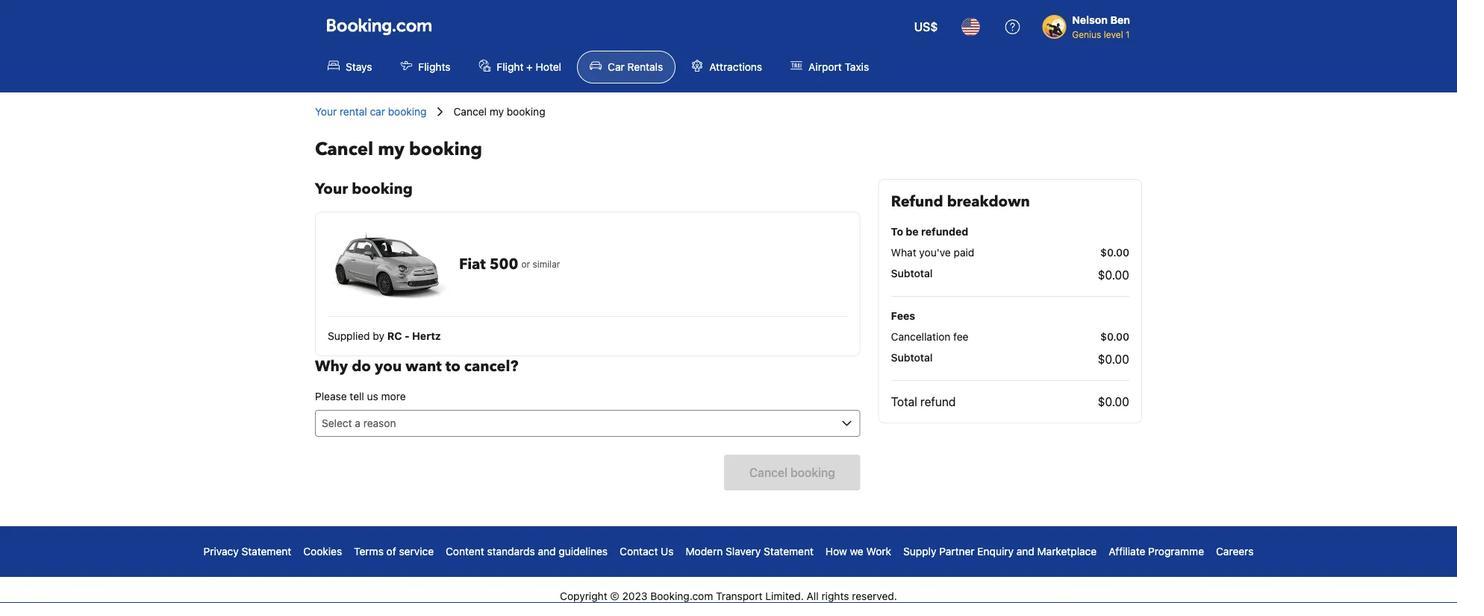 Task type: locate. For each thing, give the bounding box(es) containing it.
my down 'car'
[[378, 137, 405, 162]]

0 horizontal spatial my
[[378, 137, 405, 162]]

500
[[489, 254, 518, 275]]

fiat 500 or similar
[[459, 254, 560, 275]]

airport taxis link
[[778, 51, 882, 84]]

modern slavery statement link
[[686, 545, 814, 560]]

statement
[[241, 546, 291, 558], [764, 546, 814, 558]]

contact
[[620, 546, 658, 558]]

standards
[[487, 546, 535, 558]]

0 horizontal spatial statement
[[241, 546, 291, 558]]

copyright
[[560, 591, 607, 603]]

content standards and guidelines link
[[446, 545, 608, 560]]

airport
[[808, 61, 842, 73]]

statement right privacy
[[241, 546, 291, 558]]

booking inside button
[[790, 466, 835, 480]]

booking
[[388, 106, 427, 118], [507, 106, 545, 118], [409, 137, 482, 162], [352, 179, 413, 200], [790, 466, 835, 480]]

privacy statement link
[[203, 545, 291, 560]]

fiat
[[459, 254, 486, 275]]

0 horizontal spatial and
[[538, 546, 556, 558]]

1 subtotal from the top
[[891, 268, 933, 280]]

contact us
[[620, 546, 674, 558]]

partner
[[939, 546, 975, 558]]

booking.com
[[650, 591, 713, 603]]

supply partner enquiry and marketplace
[[903, 546, 1097, 558]]

cancel my booking down flight
[[454, 106, 545, 118]]

footer
[[0, 527, 1457, 604]]

of
[[386, 546, 396, 558]]

cancel my booking down 'car'
[[315, 137, 482, 162]]

car rentals link
[[577, 51, 676, 84]]

cookies
[[303, 546, 342, 558]]

fiat 500 image
[[328, 225, 447, 305]]

1 vertical spatial subtotal
[[891, 352, 933, 364]]

flight
[[497, 61, 524, 73]]

us
[[367, 391, 378, 403]]

why
[[315, 357, 348, 377]]

flight + hotel link
[[466, 51, 574, 84]]

refunded
[[921, 226, 968, 238]]

your for your rental car booking
[[315, 106, 337, 118]]

marketplace
[[1037, 546, 1097, 558]]

0 vertical spatial your
[[315, 106, 337, 118]]

2 your from the top
[[315, 179, 348, 200]]

1 your from the top
[[315, 106, 337, 118]]

your
[[315, 106, 337, 118], [315, 179, 348, 200]]

flights
[[418, 61, 450, 73]]

1 horizontal spatial and
[[1016, 546, 1034, 558]]

more
[[381, 391, 406, 403]]

skip to main content element
[[0, 0, 1457, 93]]

cancellation
[[891, 331, 951, 343]]

what you've paid
[[891, 247, 974, 259]]

2 vertical spatial cancel
[[749, 466, 787, 480]]

my
[[489, 106, 504, 118], [378, 137, 405, 162]]

supplied by rc - hertz
[[328, 330, 441, 343]]

flight + hotel
[[497, 61, 561, 73]]

cancel inside button
[[749, 466, 787, 480]]

and right enquiry
[[1016, 546, 1034, 558]]

1 horizontal spatial statement
[[764, 546, 814, 558]]

by
[[373, 330, 384, 343]]

your rental car booking link
[[315, 105, 427, 119]]

and right standards
[[538, 546, 556, 558]]

1 vertical spatial cancel
[[315, 137, 373, 162]]

your booking
[[315, 179, 413, 200]]

limited.
[[765, 591, 804, 603]]

slavery
[[726, 546, 761, 558]]

airport taxis
[[808, 61, 869, 73]]

how we work link
[[826, 545, 891, 560]]

1 vertical spatial your
[[315, 179, 348, 200]]

cookies button
[[303, 546, 342, 558]]

guidelines
[[559, 546, 608, 558]]

to
[[891, 226, 903, 238]]

statement up limited.
[[764, 546, 814, 558]]

2 subtotal from the top
[[891, 352, 933, 364]]

car
[[370, 106, 385, 118]]

rc
[[387, 330, 402, 343]]

us$ button
[[905, 9, 947, 45]]

you
[[375, 357, 402, 377]]

my down flight
[[489, 106, 504, 118]]

work
[[866, 546, 891, 558]]

$0.00
[[1100, 247, 1129, 259], [1098, 268, 1129, 283], [1100, 331, 1129, 343], [1098, 353, 1129, 367], [1098, 395, 1129, 409]]

hotel
[[536, 61, 561, 73]]

0 vertical spatial subtotal
[[891, 268, 933, 280]]

us
[[661, 546, 674, 558]]

cancel
[[454, 106, 487, 118], [315, 137, 373, 162], [749, 466, 787, 480]]

or
[[521, 259, 530, 270]]

and
[[538, 546, 556, 558], [1016, 546, 1034, 558]]

1 statement from the left
[[241, 546, 291, 558]]

0 vertical spatial my
[[489, 106, 504, 118]]

2 horizontal spatial cancel
[[749, 466, 787, 480]]

terms of service
[[354, 546, 434, 558]]

0 vertical spatial cancel
[[454, 106, 487, 118]]

flights link
[[388, 51, 463, 84]]

2 statement from the left
[[764, 546, 814, 558]]

be
[[906, 226, 919, 238]]

subtotal for cancellation
[[891, 352, 933, 364]]

breakdown
[[947, 192, 1030, 212]]

ben
[[1110, 14, 1130, 26]]

enquiry
[[977, 546, 1014, 558]]

subtotal down cancellation
[[891, 352, 933, 364]]

paid
[[954, 247, 974, 259]]

subtotal down "what" on the top
[[891, 268, 933, 280]]

subtotal
[[891, 268, 933, 280], [891, 352, 933, 364]]

+
[[526, 61, 533, 73]]

supplied
[[328, 330, 370, 343]]



Task type: describe. For each thing, give the bounding box(es) containing it.
service
[[399, 546, 434, 558]]

tell
[[350, 391, 364, 403]]

genius
[[1072, 29, 1101, 40]]

modern
[[686, 546, 723, 558]]

do
[[352, 357, 371, 377]]

terms
[[354, 546, 384, 558]]

attractions
[[709, 61, 762, 73]]

1 horizontal spatial my
[[489, 106, 504, 118]]

$0.00 for refund
[[1098, 395, 1129, 409]]

product listing group
[[315, 212, 860, 357]]

supply partner enquiry and marketplace link
[[903, 545, 1097, 560]]

affiliate
[[1109, 546, 1145, 558]]

1 horizontal spatial cancel
[[454, 106, 487, 118]]

modern slavery statement
[[686, 546, 814, 558]]

attractions link
[[679, 51, 775, 84]]

supply
[[903, 546, 936, 558]]

reserved.
[[852, 591, 897, 603]]

how we work
[[826, 546, 891, 558]]

content standards and guidelines
[[446, 546, 608, 558]]

cancel?
[[464, 357, 518, 377]]

total
[[891, 395, 917, 409]]

1 vertical spatial cancel my booking
[[315, 137, 482, 162]]

please
[[315, 391, 347, 403]]

content
[[446, 546, 484, 558]]

total refund
[[891, 395, 956, 409]]

taxis
[[845, 61, 869, 73]]

careers
[[1216, 546, 1254, 558]]

©
[[610, 591, 619, 603]]

your rental car booking
[[315, 106, 427, 118]]

programme
[[1148, 546, 1204, 558]]

all
[[807, 591, 819, 603]]

copyright © 2023 booking.com transport limited. all rights reserved.
[[560, 591, 897, 603]]

transport
[[716, 591, 762, 603]]

-
[[405, 330, 410, 343]]

refund
[[891, 192, 943, 212]]

refund breakdown
[[891, 192, 1030, 212]]

subtotal for what
[[891, 268, 933, 280]]

refund
[[920, 395, 956, 409]]

to be refunded
[[891, 226, 968, 238]]

your for your booking
[[315, 179, 348, 200]]

1 and from the left
[[538, 546, 556, 558]]

footer containing cookies
[[0, 527, 1457, 604]]

contact us link
[[620, 545, 674, 560]]

1
[[1126, 29, 1130, 40]]

to
[[445, 357, 460, 377]]

nelson ben genius level 1
[[1072, 14, 1130, 40]]

careers link
[[1216, 545, 1254, 560]]

how
[[826, 546, 847, 558]]

$0.00 for you've
[[1100, 247, 1129, 259]]

0 horizontal spatial cancel
[[315, 137, 373, 162]]

car
[[608, 61, 625, 73]]

2 and from the left
[[1016, 546, 1034, 558]]

fee
[[953, 331, 969, 343]]

level
[[1104, 29, 1123, 40]]

privacy
[[203, 546, 239, 558]]

us$
[[914, 20, 938, 34]]

stays
[[346, 61, 372, 73]]

why do you want to cancel?
[[315, 357, 518, 377]]

we
[[850, 546, 863, 558]]

fees
[[891, 310, 915, 322]]

rental
[[340, 106, 367, 118]]

cancel booking
[[749, 466, 835, 480]]

hertz
[[412, 330, 441, 343]]

affiliate programme link
[[1109, 545, 1204, 560]]

nelson
[[1072, 14, 1108, 26]]

please tell us more
[[315, 391, 406, 403]]

you've
[[919, 247, 951, 259]]

$0.00 for fee
[[1100, 331, 1129, 343]]

stays link
[[315, 51, 385, 84]]

affiliate programme
[[1109, 546, 1204, 558]]

terms of service link
[[354, 545, 434, 560]]

0 vertical spatial cancel my booking
[[454, 106, 545, 118]]

rights
[[821, 591, 849, 603]]

cancel booking button
[[724, 455, 860, 491]]

car rentals
[[608, 61, 663, 73]]

cancellation fee
[[891, 331, 969, 343]]

1 vertical spatial my
[[378, 137, 405, 162]]



Task type: vqa. For each thing, say whether or not it's contained in the screenshot.
Cancellation's Subtotal
yes



